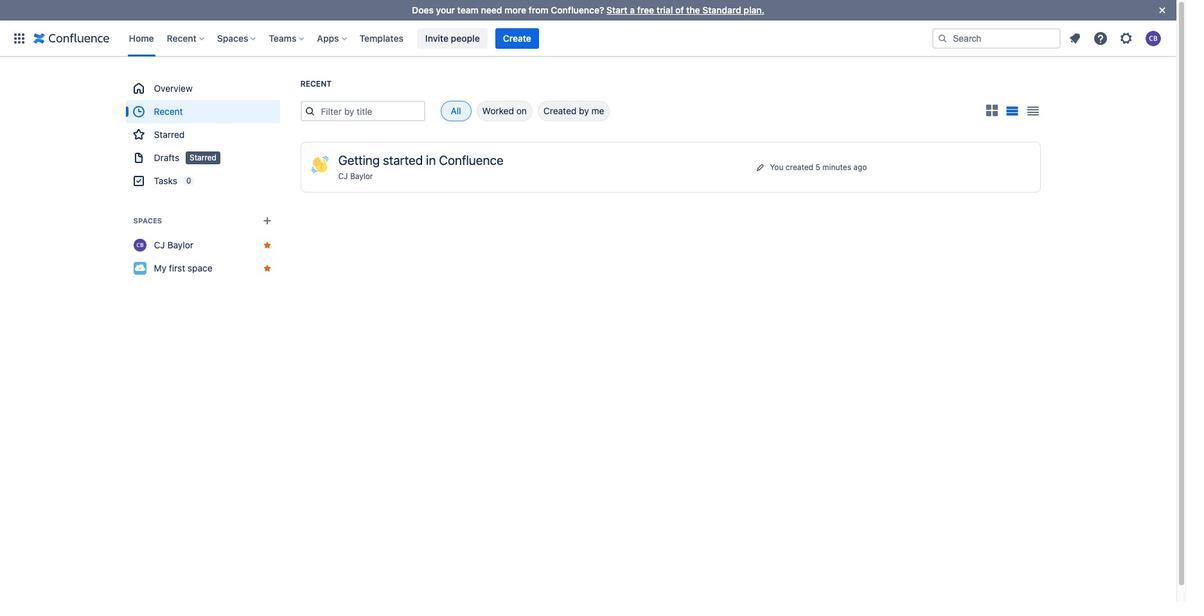 Task type: locate. For each thing, give the bounding box(es) containing it.
teams
[[269, 32, 297, 43]]

cj down getting
[[338, 172, 348, 181]]

1 horizontal spatial spaces
[[217, 32, 248, 43]]

you
[[770, 162, 784, 172]]

confluence image
[[33, 31, 110, 46], [33, 31, 110, 46]]

1 horizontal spatial starred
[[190, 153, 217, 163]]

created by me button
[[538, 101, 610, 121]]

0 horizontal spatial spaces
[[133, 217, 162, 225]]

0 vertical spatial recent
[[167, 32, 197, 43]]

0 vertical spatial spaces
[[217, 32, 248, 43]]

group containing overview
[[126, 77, 280, 193]]

starred down starred 'link'
[[190, 153, 217, 163]]

recent down overview
[[154, 106, 183, 117]]

0 horizontal spatial starred
[[154, 129, 185, 140]]

spaces right recent popup button
[[217, 32, 248, 43]]

1 horizontal spatial cj
[[338, 172, 348, 181]]

Search field
[[933, 28, 1061, 49]]

home link
[[125, 28, 158, 49]]

2 vertical spatial recent
[[154, 106, 183, 117]]

starred link
[[126, 123, 280, 147]]

starred up 'drafts'
[[154, 129, 185, 140]]

start a free trial of the standard plan. link
[[607, 4, 765, 15]]

your
[[436, 4, 455, 15]]

tab list
[[425, 101, 610, 121]]

of
[[675, 4, 684, 15]]

from
[[529, 4, 549, 15]]

0 horizontal spatial cj
[[154, 240, 165, 251]]

recent down "apps"
[[300, 79, 332, 89]]

baylor
[[350, 172, 373, 181], [167, 240, 193, 251]]

on
[[517, 105, 527, 116]]

baylor down getting
[[350, 172, 373, 181]]

all button
[[441, 101, 471, 121]]

group
[[126, 77, 280, 193]]

search image
[[938, 33, 948, 43]]

starred
[[154, 129, 185, 140], [190, 153, 217, 163]]

starred inside 'link'
[[154, 129, 185, 140]]

your profile and preferences image
[[1146, 31, 1161, 46]]

invite
[[425, 32, 449, 43]]

start
[[607, 4, 628, 15]]

Filter by title field
[[317, 102, 424, 120]]

banner containing home
[[0, 20, 1177, 57]]

0 horizontal spatial baylor
[[167, 240, 193, 251]]

getting started in confluence cj baylor
[[338, 153, 504, 181]]

confluence
[[439, 153, 504, 168]]

1 vertical spatial starred
[[190, 153, 217, 163]]

cj
[[338, 172, 348, 181], [154, 240, 165, 251]]

0 vertical spatial starred
[[154, 129, 185, 140]]

:wave: image
[[311, 156, 328, 173], [311, 156, 328, 173]]

tab list containing all
[[425, 101, 610, 121]]

0 vertical spatial baylor
[[350, 172, 373, 181]]

banner
[[0, 20, 1177, 57]]

plan.
[[744, 4, 765, 15]]

compact list image
[[1025, 103, 1041, 119]]

minutes
[[823, 162, 852, 172]]

0 vertical spatial cj baylor link
[[338, 172, 373, 181]]

cj up my
[[154, 240, 165, 251]]

cj baylor link down getting
[[338, 172, 373, 181]]

recent right home
[[167, 32, 197, 43]]

recent inside group
[[154, 106, 183, 117]]

recent
[[167, 32, 197, 43], [300, 79, 332, 89], [154, 106, 183, 117]]

drafts
[[154, 152, 179, 163]]

created
[[786, 162, 814, 172]]

confluence?
[[551, 4, 604, 15]]

home
[[129, 32, 154, 43]]

0 vertical spatial cj
[[338, 172, 348, 181]]

cj baylor link up space
[[126, 234, 280, 257]]

cj baylor link
[[338, 172, 373, 181], [126, 234, 280, 257]]

the
[[686, 4, 700, 15]]

recent inside popup button
[[167, 32, 197, 43]]

ago
[[854, 162, 867, 172]]

spaces
[[217, 32, 248, 43], [133, 217, 162, 225]]

baylor up my first space
[[167, 240, 193, 251]]

1 horizontal spatial baylor
[[350, 172, 373, 181]]

spaces up cj baylor
[[133, 217, 162, 225]]

apps
[[317, 32, 339, 43]]

unstar this space image
[[262, 240, 272, 251]]

by
[[579, 105, 589, 116]]

created
[[544, 105, 577, 116]]

1 vertical spatial cj baylor link
[[126, 234, 280, 257]]



Task type: vqa. For each thing, say whether or not it's contained in the screenshot.
when inside transition DIALOG
no



Task type: describe. For each thing, give the bounding box(es) containing it.
1 horizontal spatial cj baylor link
[[338, 172, 373, 181]]

recent button
[[163, 28, 209, 49]]

created by me
[[544, 105, 604, 116]]

in
[[426, 153, 436, 168]]

people
[[451, 32, 480, 43]]

standard
[[703, 4, 741, 15]]

1 vertical spatial recent
[[300, 79, 332, 89]]

worked on
[[482, 105, 527, 116]]

worked on button
[[477, 101, 533, 121]]

need
[[481, 4, 502, 15]]

spaces inside popup button
[[217, 32, 248, 43]]

1 vertical spatial baylor
[[167, 240, 193, 251]]

first
[[169, 263, 185, 274]]

all
[[451, 105, 461, 116]]

me
[[592, 105, 604, 116]]

baylor inside getting started in confluence cj baylor
[[350, 172, 373, 181]]

my first space link
[[126, 257, 280, 280]]

getting
[[338, 153, 380, 168]]

started
[[383, 153, 423, 168]]

global element
[[8, 20, 933, 56]]

1 vertical spatial spaces
[[133, 217, 162, 225]]

settings icon image
[[1119, 31, 1134, 46]]

0
[[186, 176, 191, 186]]

close image
[[1155, 3, 1170, 18]]

tasks
[[154, 175, 177, 186]]

trial
[[657, 4, 673, 15]]

does your team need more from confluence? start a free trial of the standard plan.
[[412, 4, 765, 15]]

0 horizontal spatial cj baylor link
[[126, 234, 280, 257]]

5
[[816, 162, 821, 172]]

templates
[[360, 32, 404, 43]]

space
[[188, 263, 212, 274]]

cj baylor
[[154, 240, 193, 251]]

invite people
[[425, 32, 480, 43]]

my first space
[[154, 263, 212, 274]]

create a space image
[[259, 213, 275, 229]]

recent link
[[126, 100, 280, 123]]

team
[[457, 4, 479, 15]]

teams button
[[265, 28, 309, 49]]

unstar this space image
[[262, 264, 272, 274]]

notification icon image
[[1068, 31, 1083, 46]]

create link
[[495, 28, 539, 49]]

appswitcher icon image
[[12, 31, 27, 46]]

free
[[637, 4, 654, 15]]

drafts link
[[126, 147, 280, 170]]

more
[[505, 4, 526, 15]]

does
[[412, 4, 434, 15]]

cj inside getting started in confluence cj baylor
[[338, 172, 348, 181]]

1 vertical spatial cj
[[154, 240, 165, 251]]

overview link
[[126, 77, 280, 100]]

a
[[630, 4, 635, 15]]

my
[[154, 263, 166, 274]]

cards image
[[984, 103, 1000, 118]]

help icon image
[[1093, 31, 1109, 46]]

spaces button
[[213, 28, 261, 49]]

list image
[[1006, 107, 1019, 116]]

templates link
[[356, 28, 407, 49]]

invite people button
[[418, 28, 488, 49]]

overview
[[154, 83, 193, 94]]

worked
[[482, 105, 514, 116]]

create
[[503, 32, 531, 43]]

you created 5 minutes ago
[[770, 162, 867, 172]]

apps button
[[313, 28, 352, 49]]



